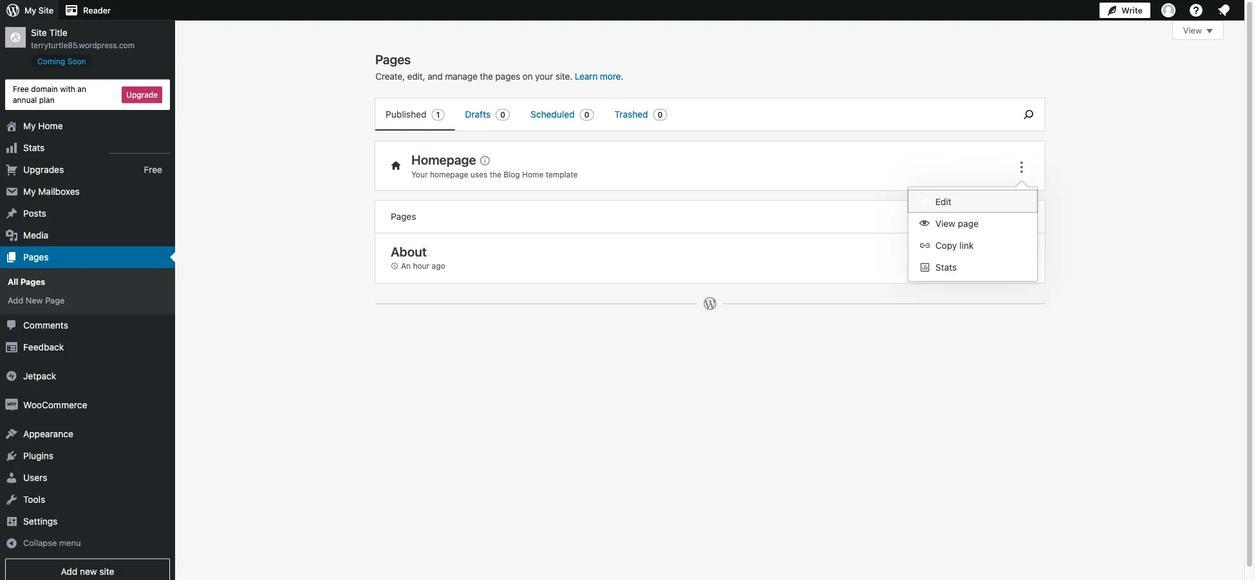 Task type: vqa. For each thing, say whether or not it's contained in the screenshot.
An Hour Ago LINK
yes



Task type: describe. For each thing, give the bounding box(es) containing it.
reader link
[[59, 0, 116, 21]]

add for add new page
[[973, 212, 987, 221]]

free domain with an annual plan
[[13, 85, 86, 104]]

pages create, edit, and manage the pages on your site. learn more .
[[375, 52, 623, 82]]

my home link
[[0, 115, 175, 137]]

title
[[49, 27, 67, 38]]

copy link
[[935, 240, 974, 251]]

template
[[546, 170, 578, 179]]

jetpack
[[23, 371, 56, 381]]

add new page
[[973, 212, 1024, 221]]

learn more
[[575, 71, 621, 82]]

my for my mailboxes
[[23, 186, 36, 197]]

tools
[[23, 494, 45, 505]]

uses
[[471, 170, 488, 179]]

annual plan
[[13, 95, 54, 104]]

edit link
[[908, 191, 1037, 212]]

upgrades
[[23, 165, 64, 175]]

page
[[45, 295, 65, 305]]

with
[[60, 85, 75, 94]]

woocommerce link
[[0, 394, 175, 416]]

media link
[[0, 225, 175, 247]]

edit,
[[407, 71, 425, 82]]

collapse
[[23, 538, 57, 548]]

tools link
[[0, 489, 175, 511]]

homepage
[[411, 152, 476, 167]]

copy
[[935, 240, 957, 251]]

feedback link
[[0, 336, 175, 358]]

0 horizontal spatial stats
[[23, 143, 45, 153]]

settings
[[23, 516, 58, 527]]

users
[[23, 473, 47, 483]]

my site link
[[0, 0, 59, 21]]

jetpack link
[[0, 365, 175, 387]]

collapse menu
[[23, 538, 81, 548]]

1
[[436, 110, 440, 119]]

coming soon
[[37, 57, 86, 66]]

hour
[[413, 262, 430, 271]]

users link
[[0, 467, 175, 489]]

pages up about at the left of page
[[391, 211, 416, 222]]

view page
[[935, 219, 979, 229]]

1 vertical spatial the
[[490, 170, 501, 179]]

published
[[386, 109, 427, 120]]

stats inside button
[[935, 262, 957, 273]]

view for view page
[[935, 219, 956, 229]]

write link
[[1100, 0, 1151, 21]]

new
[[26, 295, 43, 305]]

pages inside 'link'
[[23, 252, 49, 263]]

page inside main content
[[1006, 212, 1024, 221]]

add for add new site
[[61, 566, 77, 577]]

about
[[391, 244, 427, 259]]

stats link
[[0, 137, 175, 159]]

.
[[621, 71, 623, 82]]

0 vertical spatial site
[[39, 5, 53, 15]]

edit
[[935, 197, 951, 207]]

an hour ago link
[[391, 260, 452, 272]]

posts
[[23, 208, 46, 219]]

pages link
[[0, 247, 175, 269]]

copy link button
[[908, 234, 1037, 256]]

img image for woocommerce
[[5, 399, 18, 412]]

homepage link
[[411, 152, 495, 167]]

view for view
[[1183, 25, 1202, 35]]

your homepage uses the blog home template
[[411, 170, 578, 179]]

about link
[[391, 244, 427, 259]]

appearance link
[[0, 423, 175, 445]]

site.
[[555, 71, 572, 82]]

my site
[[24, 5, 53, 15]]

mailboxes
[[38, 186, 80, 197]]

free for free domain with an annual plan
[[13, 85, 29, 94]]

site inside site title terryturtle85.wordpress.com
[[31, 27, 47, 38]]

more information image
[[479, 154, 490, 166]]

free for free
[[144, 164, 162, 175]]

my mailboxes link
[[0, 181, 175, 203]]

scheduled
[[531, 109, 575, 120]]

pages up new
[[20, 277, 45, 287]]

on
[[523, 71, 533, 82]]

menu
[[59, 538, 81, 548]]

settings link
[[0, 511, 175, 533]]



Task type: locate. For each thing, give the bounding box(es) containing it.
1 0 from the left
[[500, 110, 505, 119]]

home down annual plan
[[38, 121, 63, 131]]

my mailboxes
[[23, 186, 80, 197]]

0 vertical spatial menu
[[375, 99, 1006, 131]]

free
[[13, 85, 29, 94], [144, 164, 162, 175]]

site
[[99, 566, 114, 577]]

my left "reader" link
[[24, 5, 36, 15]]

2 horizontal spatial 0
[[658, 110, 663, 119]]

page down toggle menu image
[[1006, 212, 1024, 221]]

blog
[[504, 170, 520, 179]]

1 vertical spatial view
[[935, 219, 956, 229]]

posts link
[[0, 203, 175, 225]]

2 img image from the top
[[5, 399, 18, 412]]

1 horizontal spatial 0
[[584, 110, 589, 119]]

stats down copy
[[935, 262, 957, 273]]

view page button
[[908, 212, 1037, 234]]

pages up create,
[[375, 52, 411, 67]]

img image for jetpack
[[5, 370, 18, 383]]

view
[[1183, 25, 1202, 35], [935, 219, 956, 229]]

1 vertical spatial home
[[522, 170, 544, 179]]

1 horizontal spatial view
[[1183, 25, 1202, 35]]

terryturtle85.wordpress.com
[[31, 41, 135, 50]]

0 horizontal spatial home
[[38, 121, 63, 131]]

add new page link
[[0, 291, 175, 309]]

appearance
[[23, 429, 73, 439]]

comments
[[23, 320, 68, 331]]

home right "blog"
[[522, 170, 544, 179]]

0 vertical spatial new
[[989, 212, 1004, 221]]

1 vertical spatial new
[[80, 566, 97, 577]]

0 vertical spatial an
[[77, 85, 86, 94]]

site
[[39, 5, 53, 15], [31, 27, 47, 38]]

my
[[24, 5, 36, 15], [23, 121, 36, 131], [23, 186, 36, 197]]

site left title
[[31, 27, 47, 38]]

1 vertical spatial img image
[[5, 399, 18, 412]]

stats
[[23, 143, 45, 153], [935, 262, 957, 273]]

0 horizontal spatial view
[[935, 219, 956, 229]]

soon
[[67, 57, 86, 66]]

home
[[38, 121, 63, 131], [522, 170, 544, 179]]

page inside "button"
[[958, 219, 979, 229]]

woocommerce
[[23, 400, 87, 410]]

help image
[[1189, 3, 1204, 18]]

img image left woocommerce
[[5, 399, 18, 412]]

the left "blog"
[[490, 170, 501, 179]]

write
[[1122, 5, 1143, 15]]

view inside button
[[1183, 25, 1202, 35]]

0 for scheduled
[[584, 110, 589, 119]]

2 vertical spatial my
[[23, 186, 36, 197]]

plugins
[[23, 451, 53, 461]]

img image inside the jetpack link
[[5, 370, 18, 383]]

0 vertical spatial the
[[480, 71, 493, 82]]

page up the copy link button
[[958, 219, 979, 229]]

view inside "button"
[[935, 219, 956, 229]]

open search image
[[1013, 107, 1045, 122]]

all
[[8, 277, 18, 287]]

an hour ago
[[401, 262, 445, 271]]

manage
[[445, 71, 478, 82]]

0 vertical spatial img image
[[5, 370, 18, 383]]

and
[[427, 71, 443, 82]]

1 vertical spatial menu
[[908, 187, 1037, 281]]

comments link
[[0, 314, 175, 336]]

0 vertical spatial view
[[1183, 25, 1202, 35]]

0 vertical spatial home
[[38, 121, 63, 131]]

1 horizontal spatial free
[[144, 164, 162, 175]]

3 0 from the left
[[658, 110, 663, 119]]

new left site at the left bottom of the page
[[80, 566, 97, 577]]

pages down media
[[23, 252, 49, 263]]

0 right trashed
[[658, 110, 663, 119]]

add inside add new page link
[[8, 295, 23, 305]]

free up annual plan
[[13, 85, 29, 94]]

0 horizontal spatial new
[[80, 566, 97, 577]]

closed image
[[1207, 29, 1213, 33]]

site title terryturtle85.wordpress.com
[[31, 27, 135, 50]]

0 horizontal spatial 0
[[500, 110, 505, 119]]

reader
[[83, 5, 111, 15]]

trashed
[[615, 109, 648, 120]]

new for site
[[80, 566, 97, 577]]

1 horizontal spatial new
[[989, 212, 1004, 221]]

my home
[[23, 121, 63, 131]]

menu containing edit
[[908, 187, 1037, 281]]

1 img image from the top
[[5, 370, 18, 383]]

the inside the pages create, edit, and manage the pages on your site. learn more .
[[480, 71, 493, 82]]

1 horizontal spatial add
[[61, 566, 77, 577]]

domain
[[31, 85, 58, 94]]

0 right drafts
[[500, 110, 505, 119]]

free inside free domain with an annual plan
[[13, 85, 29, 94]]

add new page link
[[967, 208, 1029, 226]]

an inside free domain with an annual plan
[[77, 85, 86, 94]]

my down annual plan
[[23, 121, 36, 131]]

view button
[[1172, 21, 1224, 40]]

homepage
[[430, 170, 468, 179]]

0 right scheduled at the top left
[[584, 110, 589, 119]]

2 horizontal spatial add
[[973, 212, 987, 221]]

0 vertical spatial stats
[[23, 143, 45, 153]]

stats down my home
[[23, 143, 45, 153]]

add new site
[[61, 566, 114, 577]]

1 horizontal spatial home
[[522, 170, 544, 179]]

0
[[500, 110, 505, 119], [584, 110, 589, 119], [658, 110, 663, 119]]

upgrade
[[126, 90, 158, 99]]

ago
[[432, 262, 445, 271]]

1 horizontal spatial an
[[401, 262, 411, 271]]

add inside add new page link
[[973, 212, 987, 221]]

new for page
[[989, 212, 1004, 221]]

pages inside the pages create, edit, and manage the pages on your site. learn more .
[[375, 52, 411, 67]]

main content
[[375, 21, 1224, 324]]

1 horizontal spatial stats
[[935, 262, 957, 273]]

0 vertical spatial my
[[24, 5, 36, 15]]

1 vertical spatial my
[[23, 121, 36, 131]]

free down highest hourly views 0 image
[[144, 164, 162, 175]]

my profile image
[[1161, 3, 1176, 17]]

upgrade button
[[122, 86, 162, 103]]

view left closed icon
[[1183, 25, 1202, 35]]

an
[[77, 85, 86, 94], [401, 262, 411, 271]]

toggle menu image
[[1014, 160, 1029, 175]]

menu
[[375, 99, 1006, 131], [908, 187, 1037, 281]]

1 horizontal spatial page
[[1006, 212, 1024, 221]]

0 horizontal spatial an
[[77, 85, 86, 94]]

site up title
[[39, 5, 53, 15]]

coming
[[37, 57, 65, 66]]

img image inside woocommerce link
[[5, 399, 18, 412]]

0 vertical spatial add
[[973, 212, 987, 221]]

add
[[973, 212, 987, 221], [8, 295, 23, 305], [61, 566, 77, 577]]

my for my home
[[23, 121, 36, 131]]

1 vertical spatial add
[[8, 295, 23, 305]]

0 for trashed
[[658, 110, 663, 119]]

the
[[480, 71, 493, 82], [490, 170, 501, 179]]

pages
[[495, 71, 520, 82]]

plugins link
[[0, 445, 175, 467]]

all pages
[[8, 277, 45, 287]]

add new page
[[8, 295, 65, 305]]

my up posts in the left top of the page
[[23, 186, 36, 197]]

view up copy
[[935, 219, 956, 229]]

0 horizontal spatial page
[[958, 219, 979, 229]]

add for add new page
[[8, 295, 23, 305]]

link
[[960, 240, 974, 251]]

manage your notifications image
[[1216, 3, 1232, 18]]

1 vertical spatial free
[[144, 164, 162, 175]]

new up the copy link button
[[989, 212, 1004, 221]]

an right the with
[[77, 85, 86, 94]]

2 0 from the left
[[584, 110, 589, 119]]

an down about link
[[401, 262, 411, 271]]

main content containing pages
[[375, 21, 1224, 324]]

collapse menu link
[[0, 533, 175, 554]]

None search field
[[1013, 99, 1045, 131]]

1 vertical spatial site
[[31, 27, 47, 38]]

pages
[[375, 52, 411, 67], [391, 211, 416, 222], [23, 252, 49, 263], [20, 277, 45, 287]]

learn more link
[[575, 71, 621, 82]]

1 vertical spatial an
[[401, 262, 411, 271]]

all pages link
[[0, 273, 175, 291]]

0 vertical spatial free
[[13, 85, 29, 94]]

menu containing published
[[375, 99, 1006, 131]]

media
[[23, 230, 48, 241]]

new
[[989, 212, 1004, 221], [80, 566, 97, 577]]

1 vertical spatial stats
[[935, 262, 957, 273]]

0 horizontal spatial free
[[13, 85, 29, 94]]

img image left jetpack
[[5, 370, 18, 383]]

tooltip
[[901, 180, 1038, 282]]

my for my site
[[24, 5, 36, 15]]

add new site link
[[5, 559, 170, 581]]

time image
[[1248, 50, 1254, 61]]

highest hourly views 0 image
[[109, 146, 170, 154]]

0 for drafts
[[500, 110, 505, 119]]

2 vertical spatial add
[[61, 566, 77, 577]]

your
[[411, 170, 428, 179]]

the left pages
[[480, 71, 493, 82]]

add inside the add new site link
[[61, 566, 77, 577]]

create,
[[375, 71, 405, 82]]

0 horizontal spatial add
[[8, 295, 23, 305]]

tooltip containing edit
[[901, 180, 1038, 282]]

stats button
[[908, 256, 1037, 278]]

your
[[535, 71, 553, 82]]

feedback
[[23, 342, 64, 352]]

img image
[[5, 370, 18, 383], [5, 399, 18, 412]]

drafts
[[465, 109, 491, 120]]



